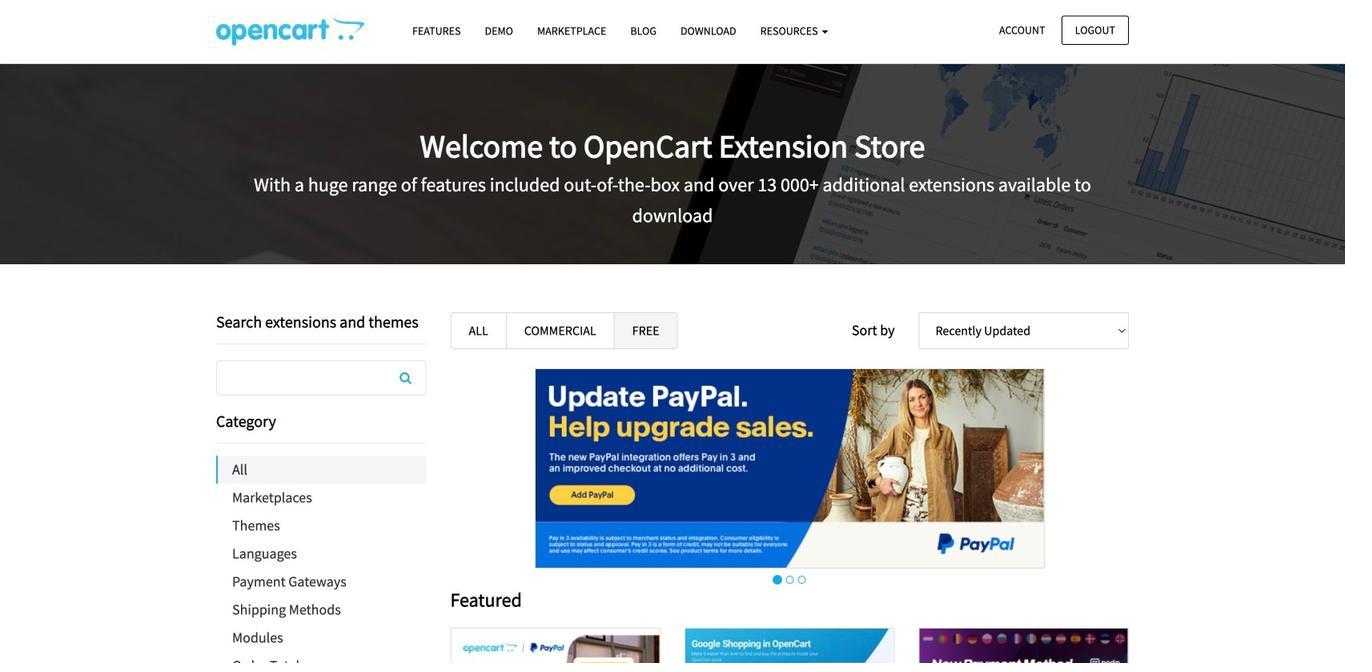 Task type: locate. For each thing, give the bounding box(es) containing it.
search image
[[400, 372, 412, 385]]

google shopping for opencart image
[[686, 629, 894, 663]]

paypal payment gateway image
[[535, 369, 1045, 569]]

noda image
[[920, 629, 1129, 663]]

None text field
[[217, 361, 426, 395]]



Task type: describe. For each thing, give the bounding box(es) containing it.
opencart extensions image
[[216, 17, 364, 46]]

paypal checkout integration image
[[452, 629, 660, 663]]



Task type: vqa. For each thing, say whether or not it's contained in the screenshot.
search icon at the left bottom
yes



